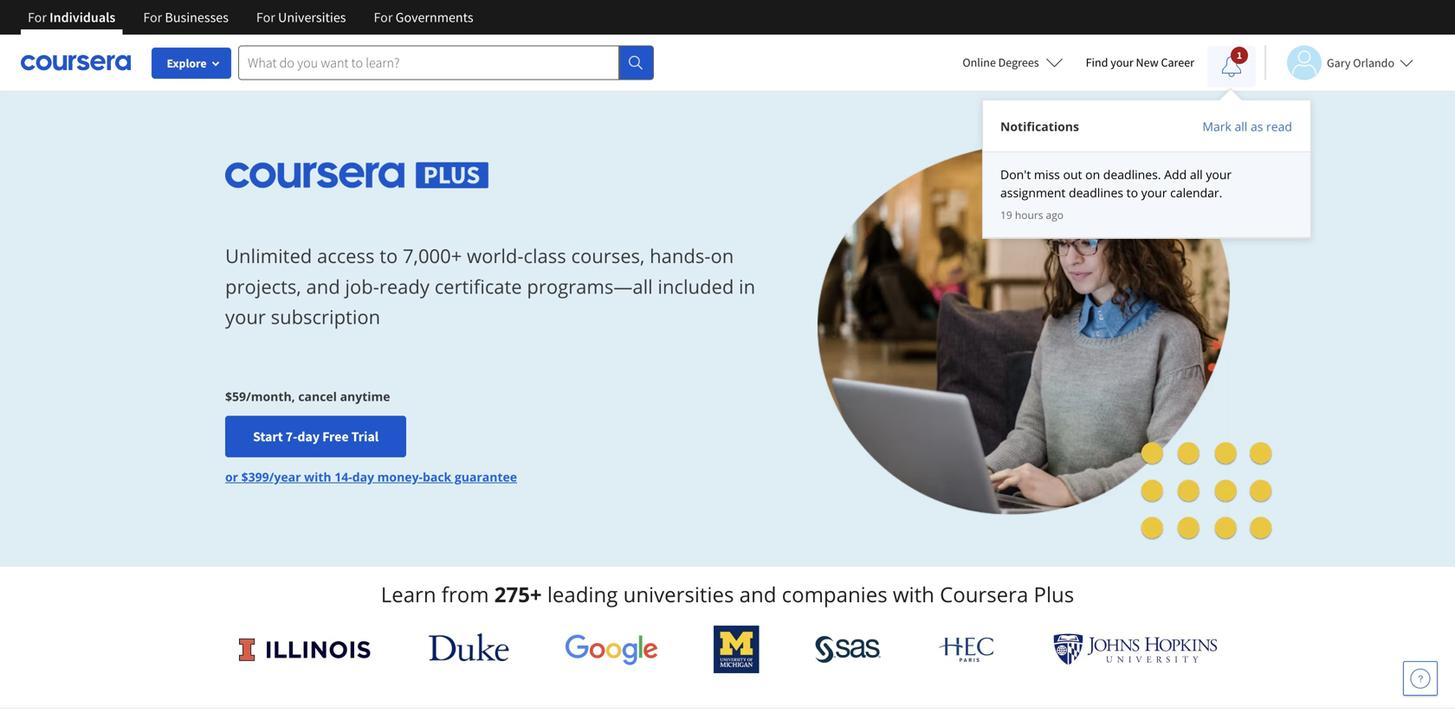 Task type: locate. For each thing, give the bounding box(es) containing it.
back
[[423, 469, 451, 485]]

3 for from the left
[[256, 9, 275, 26]]

day left "money-"
[[352, 469, 374, 485]]

new
[[1136, 55, 1159, 70]]

1 horizontal spatial on
[[1085, 166, 1100, 183]]

0 vertical spatial with
[[304, 469, 331, 485]]

duke university image
[[429, 634, 509, 662]]

on
[[1085, 166, 1100, 183], [711, 243, 734, 269]]

online
[[963, 55, 996, 70]]

to down deadlines.
[[1127, 184, 1138, 201]]

gary
[[1327, 55, 1351, 71]]

1 vertical spatial to
[[380, 243, 398, 269]]

start
[[253, 428, 283, 445]]

1 horizontal spatial and
[[739, 581, 776, 609]]

or
[[225, 469, 238, 485]]

for businesses
[[143, 9, 229, 26]]

banner navigation
[[14, 0, 487, 35]]

universities
[[623, 581, 734, 609]]

0 horizontal spatial with
[[304, 469, 331, 485]]

coursera
[[940, 581, 1028, 609]]

read
[[1266, 118, 1292, 135]]

hec paris image
[[937, 632, 998, 668]]

0 vertical spatial all
[[1235, 118, 1248, 135]]

all inside button
[[1235, 118, 1248, 135]]

online degrees button
[[949, 43, 1077, 81]]

with left 14-
[[304, 469, 331, 485]]

ago
[[1046, 208, 1064, 222]]

day
[[297, 428, 320, 445], [352, 469, 374, 485]]

programs—all
[[527, 274, 653, 300]]

your up calendar.
[[1206, 166, 1232, 183]]

0 vertical spatial on
[[1085, 166, 1100, 183]]

find your new career link
[[1077, 52, 1203, 74]]

in
[[739, 274, 755, 300]]

don't miss out on deadlines. add all your assignment deadlines to your calendar. 19 hours ago
[[1000, 166, 1232, 222]]

individuals
[[49, 9, 115, 26]]

start 7-day free trial button
[[225, 416, 406, 458]]

1 horizontal spatial day
[[352, 469, 374, 485]]

day inside the start 7-day free trial button
[[297, 428, 320, 445]]

1 vertical spatial all
[[1190, 166, 1203, 183]]

university of illinois at urbana-champaign image
[[237, 636, 373, 664]]

1 vertical spatial on
[[711, 243, 734, 269]]

unlimited
[[225, 243, 312, 269]]

275+
[[494, 581, 542, 609]]

all inside don't miss out on deadlines. add all your assignment deadlines to your calendar. 19 hours ago
[[1190, 166, 1203, 183]]

to up ready
[[380, 243, 398, 269]]

0 vertical spatial to
[[1127, 184, 1138, 201]]

for individuals
[[28, 9, 115, 26]]

included
[[658, 274, 734, 300]]

universities
[[278, 9, 346, 26]]

for for businesses
[[143, 9, 162, 26]]

free
[[322, 428, 349, 445]]

find your new career
[[1086, 55, 1194, 70]]

mark
[[1202, 118, 1231, 135]]

and
[[306, 274, 340, 300], [739, 581, 776, 609]]

for left the businesses
[[143, 9, 162, 26]]

4 for from the left
[[374, 9, 393, 26]]

0 horizontal spatial all
[[1190, 166, 1203, 183]]

deadlines
[[1069, 184, 1123, 201]]

to inside don't miss out on deadlines. add all your assignment deadlines to your calendar. 19 hours ago
[[1127, 184, 1138, 201]]

day left free
[[297, 428, 320, 445]]

access
[[317, 243, 375, 269]]

on up deadlines
[[1085, 166, 1100, 183]]

1 horizontal spatial all
[[1235, 118, 1248, 135]]

for left 'universities'
[[256, 9, 275, 26]]

for for governments
[[374, 9, 393, 26]]

1 horizontal spatial to
[[1127, 184, 1138, 201]]

all
[[1235, 118, 1248, 135], [1190, 166, 1203, 183]]

online degrees
[[963, 55, 1039, 70]]

learn from 275+ leading universities and companies with coursera plus
[[381, 581, 1074, 609]]

1 button
[[1207, 46, 1256, 87]]

on up included
[[711, 243, 734, 269]]

add
[[1164, 166, 1187, 183]]

None search field
[[238, 45, 654, 80]]

on inside unlimited access to 7,000+ world-class courses, hands-on projects, and job-ready certificate programs—all included in your subscription
[[711, 243, 734, 269]]

with left coursera
[[893, 581, 934, 609]]

your down add
[[1141, 184, 1167, 201]]

deadlines.
[[1103, 166, 1161, 183]]

0 vertical spatial and
[[306, 274, 340, 300]]

your down the projects,
[[225, 304, 266, 330]]

google image
[[565, 634, 658, 666]]

2 for from the left
[[143, 9, 162, 26]]

trial
[[351, 428, 379, 445]]

0 horizontal spatial on
[[711, 243, 734, 269]]

What do you want to learn? text field
[[238, 45, 619, 80]]

find
[[1086, 55, 1108, 70]]

for left individuals
[[28, 9, 47, 26]]

with
[[304, 469, 331, 485], [893, 581, 934, 609]]

0 vertical spatial day
[[297, 428, 320, 445]]

for left governments in the top of the page
[[374, 9, 393, 26]]

your
[[1111, 55, 1134, 70], [1206, 166, 1232, 183], [1141, 184, 1167, 201], [225, 304, 266, 330]]

world-
[[467, 243, 524, 269]]

0 horizontal spatial day
[[297, 428, 320, 445]]

sas image
[[815, 636, 881, 664]]

calendar.
[[1170, 184, 1222, 201]]

learn
[[381, 581, 436, 609]]

businesses
[[165, 9, 229, 26]]

1 for from the left
[[28, 9, 47, 26]]

1
[[1237, 49, 1242, 62]]

1 vertical spatial and
[[739, 581, 776, 609]]

1 vertical spatial with
[[893, 581, 934, 609]]

1 horizontal spatial with
[[893, 581, 934, 609]]

help center image
[[1410, 669, 1431, 689]]

explore button
[[152, 48, 231, 79]]

for
[[28, 9, 47, 26], [143, 9, 162, 26], [256, 9, 275, 26], [374, 9, 393, 26]]

hours
[[1015, 208, 1043, 222]]

to
[[1127, 184, 1138, 201], [380, 243, 398, 269]]

and up the university of michigan "image"
[[739, 581, 776, 609]]

and up subscription
[[306, 274, 340, 300]]

0 horizontal spatial to
[[380, 243, 398, 269]]

all up calendar.
[[1190, 166, 1203, 183]]

all left as on the right of the page
[[1235, 118, 1248, 135]]

0 horizontal spatial and
[[306, 274, 340, 300]]

/year
[[269, 469, 301, 485]]

$59 /month, cancel anytime
[[225, 388, 390, 405]]

hide notifications image
[[1221, 56, 1242, 77]]



Task type: vqa. For each thing, say whether or not it's contained in the screenshot.
Individuals
yes



Task type: describe. For each thing, give the bounding box(es) containing it.
$59
[[225, 388, 246, 405]]

hands-
[[650, 243, 711, 269]]

14-
[[335, 469, 352, 485]]

for governments
[[374, 9, 473, 26]]

governments
[[395, 9, 473, 26]]

miss
[[1034, 166, 1060, 183]]

for for individuals
[[28, 9, 47, 26]]

subscription
[[271, 304, 380, 330]]

guarantee
[[455, 469, 517, 485]]

your inside unlimited access to 7,000+ world-class courses, hands-on projects, and job-ready certificate programs—all included in your subscription
[[225, 304, 266, 330]]

certificate
[[435, 274, 522, 300]]

to inside unlimited access to 7,000+ world-class courses, hands-on projects, and job-ready certificate programs—all included in your subscription
[[380, 243, 398, 269]]

for for universities
[[256, 9, 275, 26]]

notifications
[[1000, 118, 1079, 135]]

unlimited access to 7,000+ world-class courses, hands-on projects, and job-ready certificate programs—all included in your subscription
[[225, 243, 755, 330]]

projects,
[[225, 274, 301, 300]]

for universities
[[256, 9, 346, 26]]

and inside unlimited access to 7,000+ world-class courses, hands-on projects, and job-ready certificate programs—all included in your subscription
[[306, 274, 340, 300]]

7,000+
[[403, 243, 462, 269]]

19
[[1000, 208, 1012, 222]]

mark all as read button
[[1202, 118, 1293, 135]]

explore
[[167, 55, 207, 71]]

assignment
[[1000, 184, 1066, 201]]

money-
[[377, 469, 423, 485]]

1 vertical spatial day
[[352, 469, 374, 485]]

plus
[[1034, 581, 1074, 609]]

$399
[[241, 469, 269, 485]]

career
[[1161, 55, 1194, 70]]

/month,
[[246, 388, 295, 405]]

ready
[[379, 274, 430, 300]]

orlando
[[1353, 55, 1395, 71]]

cancel
[[298, 388, 337, 405]]

mark all as read
[[1202, 118, 1292, 135]]

anytime
[[340, 388, 390, 405]]

your right find
[[1111, 55, 1134, 70]]

companies
[[782, 581, 887, 609]]

gary orlando
[[1327, 55, 1395, 71]]

coursera image
[[21, 49, 131, 76]]

degrees
[[998, 55, 1039, 70]]

don't
[[1000, 166, 1031, 183]]

coursera plus image
[[225, 163, 489, 189]]

as
[[1251, 118, 1263, 135]]

7-
[[286, 428, 297, 445]]

from
[[442, 581, 489, 609]]

gary orlando button
[[1265, 45, 1414, 80]]

out
[[1063, 166, 1082, 183]]

or $399 /year with 14-day money-back guarantee
[[225, 469, 517, 485]]

courses,
[[571, 243, 645, 269]]

job-
[[345, 274, 379, 300]]

class
[[524, 243, 566, 269]]

johns hopkins university image
[[1053, 634, 1218, 666]]

leading
[[547, 581, 618, 609]]

on inside don't miss out on deadlines. add all your assignment deadlines to your calendar. 19 hours ago
[[1085, 166, 1100, 183]]

university of michigan image
[[714, 626, 759, 674]]

start 7-day free trial
[[253, 428, 379, 445]]



